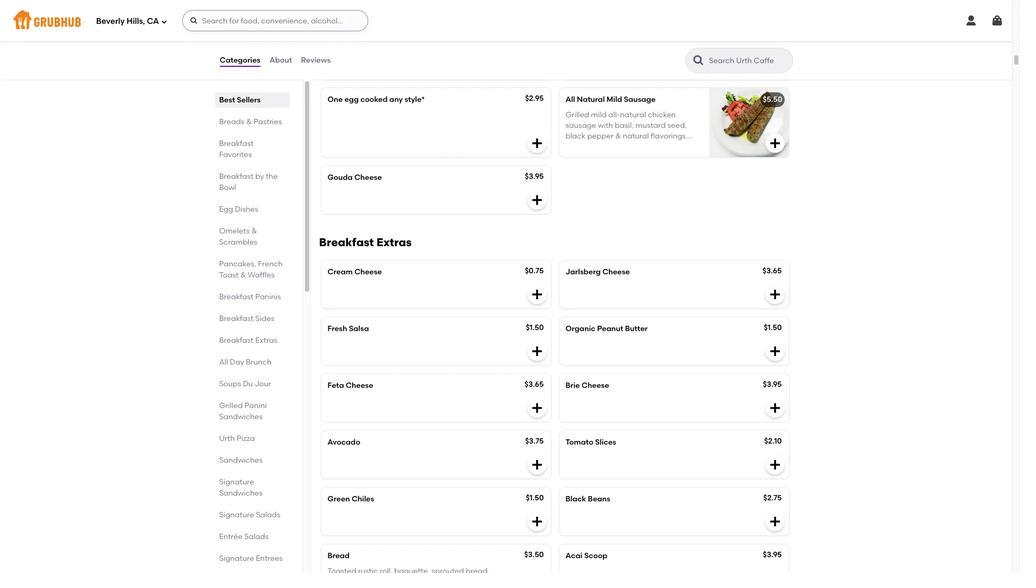 Task type: describe. For each thing, give the bounding box(es) containing it.
signature entrees
[[219, 555, 283, 564]]

heirloom
[[345, 32, 377, 41]]

breakfast up cream
[[319, 236, 374, 249]]

entrée salads
[[219, 533, 269, 542]]

scoop
[[584, 552, 608, 561]]

all natural mild sausage image
[[709, 88, 789, 157]]

by
[[255, 172, 264, 181]]

black
[[566, 495, 586, 504]]

$1.50 for organic peanut butter
[[526, 324, 544, 333]]

& inside grilled mild all-natural chicken sausage with basil, mustard seed, black pepper & natural flavorings. free of nitrates, in a natural collagen casing.
[[616, 132, 621, 141]]

organic
[[566, 325, 596, 334]]

ca
[[147, 16, 159, 26]]

brie cheese
[[566, 382, 609, 391]]

avocado
[[328, 439, 360, 448]]

tomato slices
[[566, 439, 616, 448]]

$2.95
[[525, 94, 544, 103]]

1 horizontal spatial breakfast extras
[[319, 236, 412, 249]]

& inside pancakes, french toast & waffles
[[240, 271, 246, 280]]

urth heirloom breakfast potatoes image
[[471, 10, 551, 79]]

breakfast paninis tab
[[219, 292, 286, 303]]

sausage
[[624, 95, 656, 104]]

1 vertical spatial natural
[[623, 132, 649, 141]]

flavorings.
[[651, 132, 688, 141]]

all day brunch
[[219, 358, 272, 367]]

urth for urth heirloom potatoes tossed with peppers, onions, olive oil & parsley.
[[328, 32, 343, 41]]

the
[[266, 172, 278, 181]]

sandwiches inside grilled panini sandwiches
[[219, 413, 263, 422]]

acai scoop
[[566, 552, 608, 561]]

main navigation navigation
[[0, 0, 1012, 41]]

breads & pastries tab
[[219, 116, 286, 128]]

breakfast up potatoes
[[380, 17, 416, 26]]

$5.50
[[763, 95, 783, 104]]

grilled panini sandwiches tab
[[219, 401, 286, 423]]

sandwiches tab
[[219, 455, 286, 467]]

black beans
[[566, 495, 611, 504]]

mild
[[591, 110, 607, 119]]

cream
[[328, 268, 353, 277]]

cheese for cream cheese
[[355, 268, 382, 277]]

olive
[[389, 43, 405, 52]]

potatoes
[[379, 32, 411, 41]]

with inside 'urth heirloom potatoes tossed with peppers, onions, olive oil & parsley.'
[[439, 32, 454, 41]]

signature for signature sandwiches
[[219, 478, 254, 487]]

pastries
[[254, 117, 282, 126]]

grilled for grilled panini sandwiches
[[219, 402, 243, 411]]

breakfast sides tab
[[219, 314, 286, 325]]

urth heirloom potatoes tossed with peppers, onions, olive oil & parsley.
[[328, 32, 454, 52]]

jarlsberg cheese
[[566, 268, 630, 277]]

oil
[[407, 43, 415, 52]]

soups
[[219, 380, 241, 389]]

reviews
[[301, 56, 331, 65]]

svg image for $0.75
[[769, 289, 781, 301]]

green
[[328, 495, 350, 504]]

2 vertical spatial natural
[[638, 143, 664, 152]]

cooked
[[361, 95, 388, 104]]

urth for urth pizza
[[219, 435, 235, 444]]

breakfast sides
[[219, 315, 274, 324]]

categories button
[[219, 41, 261, 80]]

dishes
[[235, 205, 258, 214]]

scrambles
[[219, 238, 257, 247]]

reviews button
[[301, 41, 331, 80]]

basil,
[[615, 121, 634, 130]]

bread
[[328, 552, 350, 561]]

slices
[[595, 439, 616, 448]]

egg
[[219, 205, 233, 214]]

salads for entrée salads
[[244, 533, 269, 542]]

soups du jour
[[219, 380, 271, 389]]

brie
[[566, 382, 580, 391]]

sellers
[[237, 96, 261, 105]]

with inside grilled mild all-natural chicken sausage with basil, mustard seed, black pepper & natural flavorings. free of nitrates, in a natural collagen casing.
[[598, 121, 613, 130]]

fresh
[[328, 325, 347, 334]]

& inside 'urth heirloom potatoes tossed with peppers, onions, olive oil & parsley.'
[[417, 43, 422, 52]]

0 vertical spatial extras
[[377, 236, 412, 249]]

feta cheese
[[328, 382, 373, 391]]

$3.95 for gouda cheese
[[525, 172, 544, 181]]

$2.75
[[764, 494, 782, 503]]

breakfast for breakfast paninis 'tab'
[[219, 293, 254, 302]]

egg dishes tab
[[219, 204, 286, 215]]

all-
[[609, 110, 620, 119]]

all natural mild sausage
[[566, 95, 656, 104]]

svg image for $1.50
[[769, 516, 781, 529]]

green chiles
[[328, 495, 374, 504]]

one egg cooked any style*
[[328, 95, 425, 104]]

peanut
[[597, 325, 623, 334]]

best
[[219, 96, 235, 105]]

mustard
[[636, 121, 666, 130]]

cheese for gouda cheese
[[354, 173, 382, 182]]

gouda
[[328, 173, 353, 182]]

signature salads
[[219, 511, 280, 520]]

egg
[[345, 95, 359, 104]]

casing.
[[566, 153, 592, 162]]

$3.50
[[524, 551, 544, 560]]

natural
[[577, 95, 605, 104]]

beverly hills, ca
[[96, 16, 159, 26]]

breakfast extras tab
[[219, 335, 286, 346]]

svg image for $3.75
[[769, 459, 781, 472]]

signature salads tab
[[219, 510, 286, 521]]

peppers,
[[328, 43, 359, 52]]

pancakes, french toast & waffles tab
[[219, 259, 286, 281]]

signature for signature entrees
[[219, 555, 254, 564]]

svg image inside main navigation navigation
[[161, 18, 168, 25]]

& inside omelets & scrambles
[[251, 227, 257, 236]]

Search Urth Caffe search field
[[708, 56, 789, 66]]

signature for signature salads
[[219, 511, 254, 520]]

breads
[[219, 117, 244, 126]]

Search for food, convenience, alcohol... search field
[[182, 10, 368, 31]]

jarlsberg
[[566, 268, 601, 277]]

tomato
[[566, 439, 594, 448]]

soups du jour tab
[[219, 379, 286, 390]]

paninis
[[255, 293, 281, 302]]

acai
[[566, 552, 583, 561]]



Task type: vqa. For each thing, say whether or not it's contained in the screenshot.
"&" within the Urth heirloom potatoes tossed with peppers, onions, olive oil & parsley.
yes



Task type: locate. For each thing, give the bounding box(es) containing it.
natural up basil,
[[620, 110, 646, 119]]

2 signature from the top
[[219, 511, 254, 520]]

breakfast for the breakfast extras tab
[[219, 336, 254, 345]]

omelets
[[219, 227, 250, 236]]

waffles
[[248, 271, 275, 280]]

any
[[389, 95, 403, 104]]

1 vertical spatial sandwiches
[[219, 456, 263, 466]]

all for all natural mild sausage
[[566, 95, 575, 104]]

breakfast inside tab
[[219, 139, 254, 148]]

1 vertical spatial signature
[[219, 511, 254, 520]]

1 horizontal spatial extras
[[377, 236, 412, 249]]

search icon image
[[692, 54, 705, 67]]

sandwiches inside tab
[[219, 456, 263, 466]]

cheese right jarlsberg at right top
[[603, 268, 630, 277]]

sandwiches
[[219, 413, 263, 422], [219, 456, 263, 466], [219, 489, 263, 498]]

breakfast inside "tab"
[[219, 315, 254, 324]]

& down basil,
[[616, 132, 621, 141]]

signature sandwiches tab
[[219, 477, 286, 500]]

of
[[583, 143, 590, 152]]

grilled for grilled mild all-natural chicken sausage with basil, mustard seed, black pepper & natural flavorings. free of nitrates, in a natural collagen casing.
[[566, 110, 589, 119]]

$3.65 for jarlsberg cheese
[[763, 267, 782, 276]]

day
[[230, 358, 244, 367]]

entrée
[[219, 533, 243, 542]]

collagen
[[666, 143, 697, 152]]

pepper
[[587, 132, 614, 141]]

breakfast for breakfast favorites tab
[[219, 139, 254, 148]]

sandwiches down panini
[[219, 413, 263, 422]]

natural up a
[[623, 132, 649, 141]]

omelets & scrambles
[[219, 227, 257, 247]]

omelets & scrambles tab
[[219, 226, 286, 248]]

0 vertical spatial breakfast extras
[[319, 236, 412, 249]]

cheese for brie cheese
[[582, 382, 609, 391]]

grilled inside grilled mild all-natural chicken sausage with basil, mustard seed, black pepper & natural flavorings. free of nitrates, in a natural collagen casing.
[[566, 110, 589, 119]]

organic peanut butter
[[566, 325, 648, 334]]

in
[[623, 143, 630, 152]]

cheese right "gouda"
[[354, 173, 382, 182]]

categories
[[220, 56, 260, 65]]

& right the breads
[[246, 117, 252, 126]]

breakfast extras down breakfast sides
[[219, 336, 277, 345]]

svg image for $2.95
[[769, 137, 781, 150]]

best sellers
[[219, 96, 261, 105]]

extras down sides
[[255, 336, 277, 345]]

gouda cheese
[[328, 173, 382, 182]]

sandwiches inside tab
[[219, 489, 263, 498]]

about
[[270, 56, 292, 65]]

1 vertical spatial breakfast extras
[[219, 336, 277, 345]]

2 vertical spatial urth
[[219, 435, 235, 444]]

urth for urth heirloom breakfast potatoes
[[328, 17, 344, 26]]

breakfast for breakfast by the bowl tab
[[219, 172, 254, 181]]

1 horizontal spatial grilled
[[566, 110, 589, 119]]

&
[[417, 43, 422, 52], [246, 117, 252, 126], [616, 132, 621, 141], [251, 227, 257, 236], [240, 271, 246, 280]]

all inside all day brunch tab
[[219, 358, 228, 367]]

entrée salads tab
[[219, 532, 286, 543]]

$3.65 for feta cheese
[[525, 381, 544, 390]]

pizza
[[237, 435, 255, 444]]

0 vertical spatial all
[[566, 95, 575, 104]]

with up the pepper
[[598, 121, 613, 130]]

signature down the entrée
[[219, 555, 254, 564]]

breakfast inside 'tab'
[[219, 293, 254, 302]]

0 horizontal spatial with
[[439, 32, 454, 41]]

breakfast for breakfast sides "tab"
[[219, 315, 254, 324]]

1 vertical spatial $3.95
[[763, 381, 782, 390]]

butter
[[625, 325, 648, 334]]

cheese for jarlsberg cheese
[[603, 268, 630, 277]]

natural right a
[[638, 143, 664, 152]]

1 horizontal spatial all
[[566, 95, 575, 104]]

all day brunch tab
[[219, 357, 286, 368]]

urth pizza
[[219, 435, 255, 444]]

salads inside tab
[[256, 511, 280, 520]]

sandwiches down urth pizza
[[219, 456, 263, 466]]

extras
[[377, 236, 412, 249], [255, 336, 277, 345]]

chiles
[[352, 495, 374, 504]]

black
[[566, 132, 586, 141]]

sandwiches up signature salads
[[219, 489, 263, 498]]

breakfast up "bowl"
[[219, 172, 254, 181]]

extras up cream cheese
[[377, 236, 412, 249]]

2 vertical spatial sandwiches
[[219, 489, 263, 498]]

grilled up sausage
[[566, 110, 589, 119]]

0 horizontal spatial $3.65
[[525, 381, 544, 390]]

urth left heirloom
[[328, 17, 344, 26]]

breakfast down breakfast paninis
[[219, 315, 254, 324]]

beans
[[588, 495, 611, 504]]

1 horizontal spatial with
[[598, 121, 613, 130]]

pancakes,
[[219, 260, 256, 269]]

signature down sandwiches tab
[[219, 478, 254, 487]]

brunch
[[246, 358, 272, 367]]

one
[[328, 95, 343, 104]]

heirloom
[[345, 17, 379, 26]]

breakfast extras
[[319, 236, 412, 249], [219, 336, 277, 345]]

seed,
[[668, 121, 687, 130]]

breakfast
[[380, 17, 416, 26], [219, 139, 254, 148], [219, 172, 254, 181], [319, 236, 374, 249], [219, 293, 254, 302], [219, 315, 254, 324], [219, 336, 254, 345]]

$3.95
[[525, 172, 544, 181], [763, 381, 782, 390], [763, 551, 782, 560]]

best sellers tab
[[219, 95, 286, 106]]

tossed
[[413, 32, 437, 41]]

urth pizza tab
[[219, 434, 286, 445]]

3 signature from the top
[[219, 555, 254, 564]]

0 vertical spatial salads
[[256, 511, 280, 520]]

0 horizontal spatial all
[[219, 358, 228, 367]]

0 vertical spatial signature
[[219, 478, 254, 487]]

breakfast inside breakfast by the bowl
[[219, 172, 254, 181]]

a
[[631, 143, 636, 152]]

grilled inside grilled panini sandwiches
[[219, 402, 243, 411]]

signature inside tab
[[219, 555, 254, 564]]

urth inside 'urth heirloom potatoes tossed with peppers, onions, olive oil & parsley.'
[[328, 32, 343, 41]]

cheese right feta
[[346, 382, 373, 391]]

$2.10
[[764, 437, 782, 447]]

$3.95 for acai scoop
[[763, 551, 782, 560]]

salads for signature salads
[[256, 511, 280, 520]]

breakfast by the bowl tab
[[219, 171, 286, 193]]

panini
[[245, 402, 267, 411]]

1 vertical spatial salads
[[244, 533, 269, 542]]

0 vertical spatial natural
[[620, 110, 646, 119]]

0 horizontal spatial grilled
[[219, 402, 243, 411]]

cheese right the brie
[[582, 382, 609, 391]]

cheese right cream
[[355, 268, 382, 277]]

entrees
[[256, 555, 283, 564]]

breakfast up favorites
[[219, 139, 254, 148]]

cream cheese
[[328, 268, 382, 277]]

signature
[[219, 478, 254, 487], [219, 511, 254, 520], [219, 555, 254, 564]]

grilled mild all-natural chicken sausage with basil, mustard seed, black pepper & natural flavorings. free of nitrates, in a natural collagen casing.
[[566, 110, 697, 162]]

beverly
[[96, 16, 125, 26]]

1 vertical spatial all
[[219, 358, 228, 367]]

1 vertical spatial grilled
[[219, 402, 243, 411]]

signature entrees tab
[[219, 554, 286, 565]]

1 vertical spatial with
[[598, 121, 613, 130]]

3 sandwiches from the top
[[219, 489, 263, 498]]

1 signature from the top
[[219, 478, 254, 487]]

breakfast favorites
[[219, 139, 254, 159]]

all left day
[[219, 358, 228, 367]]

bowl
[[219, 183, 236, 192]]

style*
[[405, 95, 425, 104]]

urth inside tab
[[219, 435, 235, 444]]

0 horizontal spatial extras
[[255, 336, 277, 345]]

1 vertical spatial $3.65
[[525, 381, 544, 390]]

& right oil at top
[[417, 43, 422, 52]]

potatoes
[[417, 17, 450, 26]]

pancakes, french toast & waffles
[[219, 260, 283, 280]]

breakfast by the bowl
[[219, 172, 278, 192]]

breakfast down toast
[[219, 293, 254, 302]]

2 vertical spatial $3.95
[[763, 551, 782, 560]]

0 vertical spatial grilled
[[566, 110, 589, 119]]

cheese for feta cheese
[[346, 382, 373, 391]]

0 vertical spatial urth
[[328, 17, 344, 26]]

2 vertical spatial signature
[[219, 555, 254, 564]]

egg dishes
[[219, 205, 258, 214]]

du
[[243, 380, 253, 389]]

svg image
[[161, 18, 168, 25], [769, 137, 781, 150], [769, 289, 781, 301], [769, 402, 781, 415], [769, 459, 781, 472], [769, 516, 781, 529]]

feta
[[328, 382, 344, 391]]

0 vertical spatial $3.95
[[525, 172, 544, 181]]

signature up the entrée
[[219, 511, 254, 520]]

salads inside tab
[[244, 533, 269, 542]]

all for all day brunch
[[219, 358, 228, 367]]

mild
[[607, 95, 622, 104]]

$1.50 for black beans
[[526, 494, 544, 503]]

svg image
[[965, 14, 978, 27], [991, 14, 1004, 27], [190, 16, 198, 25], [769, 59, 781, 72], [531, 137, 543, 150], [531, 194, 543, 207], [531, 289, 543, 301], [531, 346, 543, 358], [769, 346, 781, 358], [531, 402, 543, 415], [531, 459, 543, 472], [531, 516, 543, 529]]

signature inside tab
[[219, 511, 254, 520]]

sausage
[[566, 121, 596, 130]]

$3.95 for brie cheese
[[763, 381, 782, 390]]

0 vertical spatial with
[[439, 32, 454, 41]]

breakfast up day
[[219, 336, 254, 345]]

svg image for $3.65
[[769, 402, 781, 415]]

salads up signature entrees tab
[[244, 533, 269, 542]]

0 horizontal spatial breakfast extras
[[219, 336, 277, 345]]

fresh salsa
[[328, 325, 369, 334]]

0 vertical spatial $3.65
[[763, 267, 782, 276]]

grilled down soups at the bottom of the page
[[219, 402, 243, 411]]

urth up peppers,
[[328, 32, 343, 41]]

chicken
[[648, 110, 676, 119]]

all left natural
[[566, 95, 575, 104]]

1 vertical spatial extras
[[255, 336, 277, 345]]

grilled panini sandwiches
[[219, 402, 267, 422]]

& up 'scrambles'
[[251, 227, 257, 236]]

nitrates,
[[592, 143, 621, 152]]

natural
[[620, 110, 646, 119], [623, 132, 649, 141], [638, 143, 664, 152]]

extras inside tab
[[255, 336, 277, 345]]

urth left pizza
[[219, 435, 235, 444]]

breakfast favorites tab
[[219, 138, 286, 160]]

breakfast extras up cream cheese
[[319, 236, 412, 249]]

salads up entrée salads tab
[[256, 511, 280, 520]]

& down pancakes,
[[240, 271, 246, 280]]

free
[[566, 143, 581, 152]]

breakfast paninis
[[219, 293, 281, 302]]

0 vertical spatial sandwiches
[[219, 413, 263, 422]]

1 vertical spatial urth
[[328, 32, 343, 41]]

about button
[[269, 41, 293, 80]]

$3.75
[[525, 437, 544, 447]]

with up parsley.
[[439, 32, 454, 41]]

jour
[[255, 380, 271, 389]]

salads
[[256, 511, 280, 520], [244, 533, 269, 542]]

$0.75
[[525, 267, 544, 276]]

hills,
[[127, 16, 145, 26]]

signature inside signature sandwiches
[[219, 478, 254, 487]]

2 sandwiches from the top
[[219, 456, 263, 466]]

1 sandwiches from the top
[[219, 413, 263, 422]]

$3.65
[[763, 267, 782, 276], [525, 381, 544, 390]]

1 horizontal spatial $3.65
[[763, 267, 782, 276]]

breakfast extras inside tab
[[219, 336, 277, 345]]



